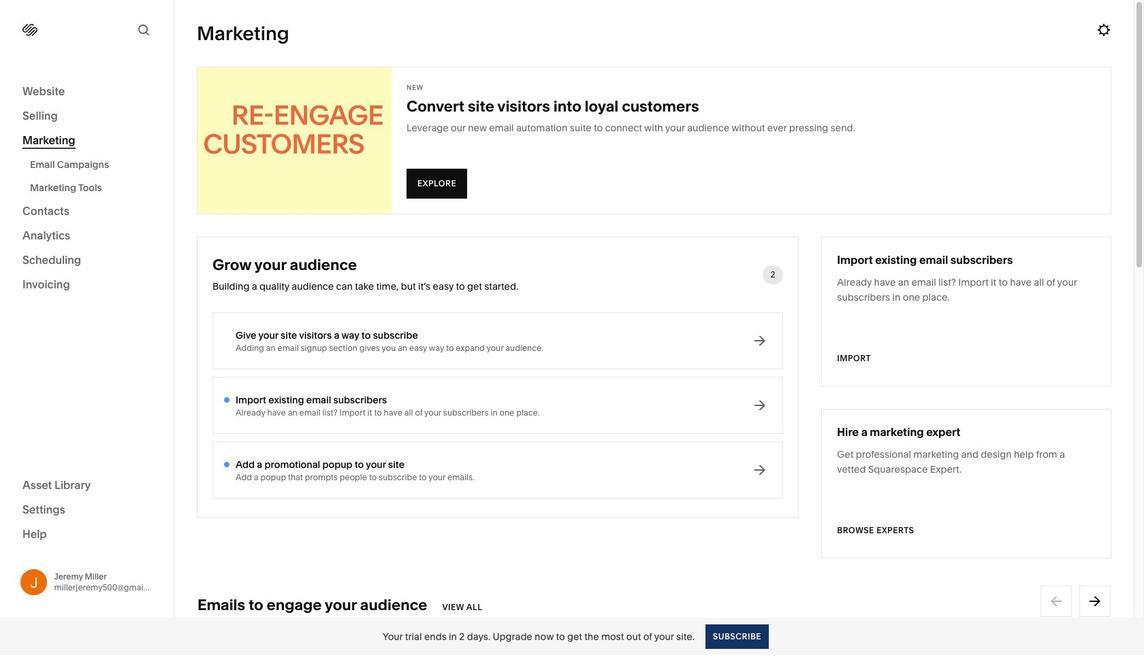 Task type: locate. For each thing, give the bounding box(es) containing it.
logo squarespace image
[[22, 22, 37, 37]]



Task type: vqa. For each thing, say whether or not it's contained in the screenshot.
3
no



Task type: describe. For each thing, give the bounding box(es) containing it.
search image
[[136, 22, 151, 37]]



